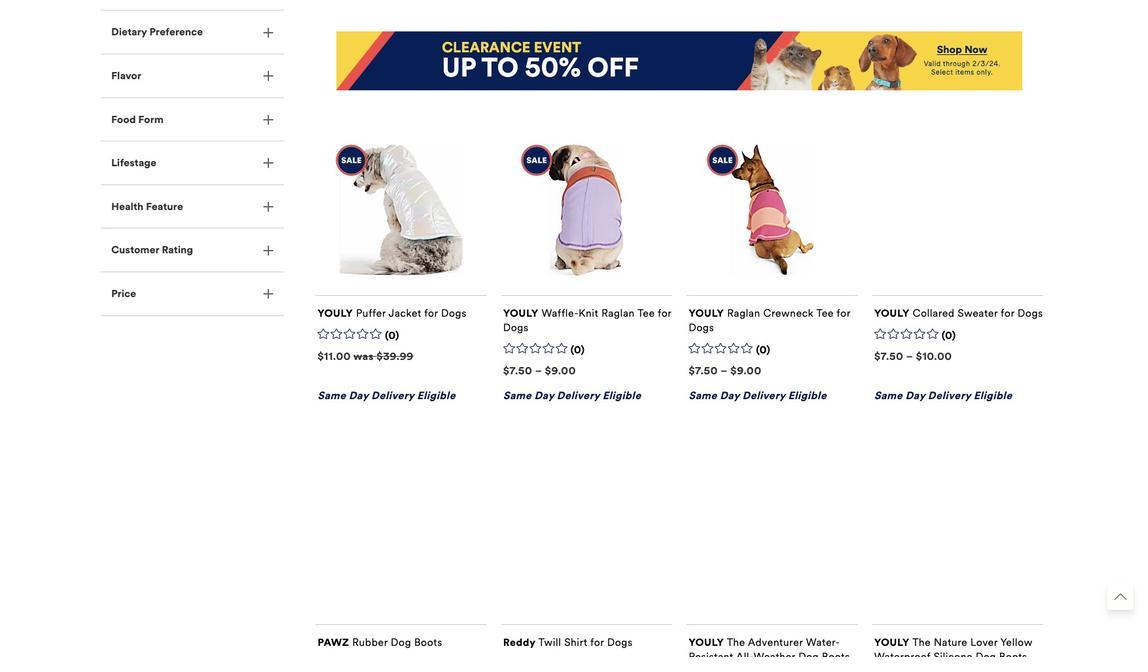 Task type: locate. For each thing, give the bounding box(es) containing it.
raglan inside waffle-knit raglan tee for dogs
[[601, 307, 635, 319]]

from $7.50 up to $9.00 element
[[503, 364, 576, 377], [689, 364, 761, 377]]

1 same day delivery eligible from the left
[[318, 389, 456, 402]]

7 plus icon 2 image from the top
[[263, 289, 274, 299]]

1 tee from the left
[[637, 307, 655, 319]]

3 day from the left
[[720, 389, 740, 402]]

the
[[727, 636, 745, 649], [912, 636, 931, 649]]

$9.00 down raglan crewneck tee for dogs
[[730, 364, 761, 377]]

for
[[424, 307, 438, 319], [658, 307, 672, 319], [837, 307, 850, 319], [1001, 307, 1015, 319], [590, 636, 604, 649]]

boots inside the adventurer water- resistant all-weather dog boots
[[822, 651, 850, 657]]

0 reviews element down 'youly collared sweater for dogs'
[[942, 329, 956, 343]]

2 horizontal spatial dog
[[976, 651, 996, 657]]

tee right crewneck
[[816, 307, 834, 319]]

0 reviews element for collared sweater for dogs
[[942, 329, 956, 343]]

a cat, a gerbil, and a dog. image
[[750, 31, 919, 90]]

day for waffle-knit raglan tee for dogs
[[534, 389, 554, 402]]

clearance
[[442, 39, 530, 56]]

$11.00
[[318, 350, 351, 362]]

the for all-
[[727, 636, 745, 649]]

(0) up $39.99
[[385, 329, 399, 342]]

plus icon 2 button
[[101, 11, 284, 54], [101, 54, 284, 97], [101, 98, 284, 141], [101, 141, 284, 184], [101, 185, 284, 228], [101, 229, 284, 272], [101, 272, 284, 315]]

boots down water-
[[822, 651, 850, 657]]

– for waffle-knit raglan tee for dogs
[[535, 364, 542, 377]]

for for collared sweater for dogs
[[1001, 307, 1015, 319]]

the up the all-
[[727, 636, 745, 649]]

delivery for puffer jacket for dogs
[[371, 389, 414, 402]]

0 horizontal spatial $7.50 – $9.00
[[503, 364, 576, 377]]

2 delivery from the left
[[557, 389, 600, 402]]

youly
[[318, 307, 353, 319], [503, 307, 539, 319], [689, 307, 724, 319], [874, 307, 910, 319], [689, 636, 724, 649], [874, 636, 910, 649]]

reddy
[[503, 636, 536, 649]]

resistant
[[689, 651, 733, 657]]

dog right 'rubber'
[[391, 636, 411, 649]]

2 plus icon 2 image from the top
[[263, 71, 274, 81]]

2 same from the left
[[503, 389, 532, 402]]

same
[[318, 389, 346, 402], [503, 389, 532, 402], [689, 389, 717, 402], [874, 389, 903, 402]]

0 horizontal spatial the
[[727, 636, 745, 649]]

raglan crewneck tee for dogs
[[689, 307, 850, 334]]

2 tee from the left
[[816, 307, 834, 319]]

dog down lover at the right
[[976, 651, 996, 657]]

4 same from the left
[[874, 389, 903, 402]]

dog down water-
[[798, 651, 819, 657]]

knit
[[579, 307, 598, 319]]

4 same day delivery eligible from the left
[[874, 389, 1012, 402]]

(0) for collared sweater for dogs
[[942, 329, 956, 342]]

(0) down 'youly collared sweater for dogs'
[[942, 329, 956, 342]]

for inside raglan crewneck tee for dogs
[[837, 307, 850, 319]]

off
[[587, 52, 639, 84]]

dogs
[[441, 307, 467, 319], [1018, 307, 1043, 319], [503, 321, 529, 334], [689, 321, 714, 334], [607, 636, 633, 649]]

1 horizontal spatial dog
[[798, 651, 819, 657]]

0 reviews element down raglan crewneck tee for dogs
[[756, 344, 770, 357]]

1 day from the left
[[349, 389, 368, 402]]

6 plus icon 2 image from the top
[[263, 245, 274, 256]]

4 day from the left
[[905, 389, 925, 402]]

1 horizontal spatial boots
[[822, 651, 850, 657]]

raglan right knit
[[601, 307, 635, 319]]

now
[[964, 43, 987, 56]]

dogs inside raglan crewneck tee for dogs
[[689, 321, 714, 334]]

0 reviews element for waffle-knit raglan tee for dogs
[[570, 344, 585, 357]]

from $7.50 up to $9.00 element for waffle-
[[503, 364, 576, 377]]

1 $7.50 – $9.00 from the left
[[503, 364, 576, 377]]

(0) down raglan crewneck tee for dogs
[[756, 344, 770, 356]]

1 eligible from the left
[[417, 389, 456, 402]]

youly for the adventurer water- resistant all-weather dog boots
[[689, 636, 724, 649]]

0 horizontal spatial raglan
[[601, 307, 635, 319]]

0 horizontal spatial $9.00
[[545, 364, 576, 377]]

youly for waffle-knit raglan tee for dogs
[[503, 307, 539, 319]]

up
[[442, 52, 476, 84]]

3 delivery from the left
[[742, 389, 785, 402]]

jacket
[[389, 307, 421, 319]]

$9.00 down waffle-knit raglan tee for dogs
[[545, 364, 576, 377]]

2 the from the left
[[912, 636, 931, 649]]

$7.50 for raglan crewneck tee for dogs
[[689, 364, 718, 377]]

0 reviews element
[[385, 329, 399, 343], [942, 329, 956, 343], [570, 344, 585, 357], [756, 344, 770, 357]]

$9.00
[[545, 364, 576, 377], [730, 364, 761, 377]]

2 horizontal spatial boots
[[999, 651, 1027, 657]]

crewneck
[[763, 307, 814, 319]]

all-
[[736, 651, 754, 657]]

$7.50 – $9.00 for waffle-
[[503, 364, 576, 377]]

0 horizontal spatial –
[[535, 364, 542, 377]]

0 reviews element for raglan crewneck tee for dogs
[[756, 344, 770, 357]]

$39.99
[[376, 350, 414, 362]]

dog for the adventurer water- resistant all-weather dog boots
[[798, 651, 819, 657]]

the inside the nature lover yellow waterproof silicone dog boots
[[912, 636, 931, 649]]

2 eligible from the left
[[603, 389, 641, 402]]

1 horizontal spatial the
[[912, 636, 931, 649]]

5 plus icon 2 image from the top
[[263, 202, 274, 212]]

pawz
[[318, 636, 349, 649]]

$7.50 – $10.00
[[874, 350, 952, 362]]

plus icon 2 image for 5th plus icon 2 dropdown button from the bottom of the page
[[263, 114, 274, 125]]

2 horizontal spatial –
[[906, 350, 913, 362]]

same day delivery eligible for waffle-knit raglan tee for dogs
[[503, 389, 641, 402]]

eligible for collared sweater for dogs
[[974, 389, 1012, 402]]

plus icon 2 image for second plus icon 2 dropdown button from the bottom
[[263, 245, 274, 256]]

3 plus icon 2 image from the top
[[263, 114, 274, 125]]

boots for the adventurer water- resistant all-weather dog boots
[[822, 651, 850, 657]]

items
[[955, 68, 974, 77]]

0 horizontal spatial from $7.50 up to $9.00 element
[[503, 364, 576, 377]]

2 $7.50 – $9.00 from the left
[[689, 364, 761, 377]]

the inside the adventurer water- resistant all-weather dog boots
[[727, 636, 745, 649]]

0 reviews element down waffle-knit raglan tee for dogs
[[570, 344, 585, 357]]

(0) down waffle-knit raglan tee for dogs
[[570, 344, 585, 356]]

1 the from the left
[[727, 636, 745, 649]]

raglan
[[601, 307, 635, 319], [727, 307, 760, 319]]

(0)
[[385, 329, 399, 342], [942, 329, 956, 342], [570, 344, 585, 356], [756, 344, 770, 356]]

dogs inside waffle-knit raglan tee for dogs
[[503, 321, 529, 334]]

1 horizontal spatial $7.50 – $9.00
[[689, 364, 761, 377]]

1 horizontal spatial raglan
[[727, 307, 760, 319]]

sweater
[[958, 307, 998, 319]]

2 raglan from the left
[[727, 307, 760, 319]]

7 plus icon 2 button from the top
[[101, 272, 284, 315]]

delivery for raglan crewneck tee for dogs
[[742, 389, 785, 402]]

0 horizontal spatial tee
[[637, 307, 655, 319]]

$7.50
[[874, 350, 903, 362], [503, 364, 532, 377], [689, 364, 718, 377]]

shop
[[937, 43, 962, 56]]

1 plus icon 2 image from the top
[[263, 27, 274, 38]]

3 plus icon 2 button from the top
[[101, 98, 284, 141]]

0 reviews element up $39.99
[[385, 329, 399, 343]]

dog
[[391, 636, 411, 649], [798, 651, 819, 657], [976, 651, 996, 657]]

youly for raglan crewneck tee for dogs
[[689, 307, 724, 319]]

2 from $7.50 up to $9.00 element from the left
[[689, 364, 761, 377]]

boots inside the nature lover yellow waterproof silicone dog boots
[[999, 651, 1027, 657]]

same for collared sweater for dogs
[[874, 389, 903, 402]]

tee
[[637, 307, 655, 319], [816, 307, 834, 319]]

plus icon 2 image for 7th plus icon 2 dropdown button from the top
[[263, 289, 274, 299]]

plus icon 2 image for sixth plus icon 2 dropdown button from the bottom of the page
[[263, 71, 274, 81]]

the adventurer water- resistant all-weather dog boots
[[689, 636, 850, 657]]

plus icon 2 image for 7th plus icon 2 dropdown button from the bottom
[[263, 27, 274, 38]]

2 same day delivery eligible from the left
[[503, 389, 641, 402]]

day
[[349, 389, 368, 402], [534, 389, 554, 402], [720, 389, 740, 402], [905, 389, 925, 402]]

4 eligible from the left
[[974, 389, 1012, 402]]

day for puffer jacket for dogs
[[349, 389, 368, 402]]

$7.50 – $9.00
[[503, 364, 576, 377], [689, 364, 761, 377]]

1 horizontal spatial from $7.50 up to $9.00 element
[[689, 364, 761, 377]]

1 raglan from the left
[[601, 307, 635, 319]]

yellow
[[1000, 636, 1032, 649]]

$7.50 for collared sweater for dogs
[[874, 350, 903, 362]]

–
[[906, 350, 913, 362], [535, 364, 542, 377], [721, 364, 728, 377]]

3 same from the left
[[689, 389, 717, 402]]

plus icon 2 image
[[263, 27, 274, 38], [263, 71, 274, 81], [263, 114, 274, 125], [263, 158, 274, 169], [263, 202, 274, 212], [263, 245, 274, 256], [263, 289, 274, 299]]

0 horizontal spatial $7.50
[[503, 364, 532, 377]]

boots
[[414, 636, 442, 649], [822, 651, 850, 657], [999, 651, 1027, 657]]

same day delivery eligible
[[318, 389, 456, 402], [503, 389, 641, 402], [689, 389, 827, 402], [874, 389, 1012, 402]]

boots down yellow
[[999, 651, 1027, 657]]

2 day from the left
[[534, 389, 554, 402]]

1 $9.00 from the left
[[545, 364, 576, 377]]

to
[[481, 52, 519, 84]]

4 plus icon 2 image from the top
[[263, 158, 274, 169]]

plus icon 2 image for third plus icon 2 dropdown button from the bottom
[[263, 202, 274, 212]]

2 horizontal spatial $7.50
[[874, 350, 903, 362]]

plus icon 2 image for 4th plus icon 2 dropdown button from the bottom of the page
[[263, 158, 274, 169]]

for inside waffle-knit raglan tee for dogs
[[658, 307, 672, 319]]

tee inside waffle-knit raglan tee for dogs
[[637, 307, 655, 319]]

shirt
[[564, 636, 588, 649]]

$9.00 for raglan
[[730, 364, 761, 377]]

1 horizontal spatial –
[[721, 364, 728, 377]]

1 delivery from the left
[[371, 389, 414, 402]]

$10.00
[[916, 350, 952, 362]]

dog inside the adventurer water- resistant all-weather dog boots
[[798, 651, 819, 657]]

1 from $7.50 up to $9.00 element from the left
[[503, 364, 576, 377]]

delivery for collared sweater for dogs
[[928, 389, 971, 402]]

3 same day delivery eligible from the left
[[689, 389, 827, 402]]

4 delivery from the left
[[928, 389, 971, 402]]

same for raglan crewneck tee for dogs
[[689, 389, 717, 402]]

1 horizontal spatial $7.50
[[689, 364, 718, 377]]

the up waterproof
[[912, 636, 931, 649]]

tee right knit
[[637, 307, 655, 319]]

boots right 'rubber'
[[414, 636, 442, 649]]

2 $9.00 from the left
[[730, 364, 761, 377]]

3 eligible from the left
[[788, 389, 827, 402]]

1 horizontal spatial tee
[[816, 307, 834, 319]]

eligible
[[417, 389, 456, 402], [603, 389, 641, 402], [788, 389, 827, 402], [974, 389, 1012, 402]]

$11.00 was $39.99
[[318, 350, 414, 362]]

raglan left crewneck
[[727, 307, 760, 319]]

– for collared sweater for dogs
[[906, 350, 913, 362]]

1 same from the left
[[318, 389, 346, 402]]

6 plus icon 2 button from the top
[[101, 229, 284, 272]]

youly for the nature lover yellow waterproof silicone dog boots
[[874, 636, 910, 649]]

the for waterproof
[[912, 636, 931, 649]]

delivery
[[371, 389, 414, 402], [557, 389, 600, 402], [742, 389, 785, 402], [928, 389, 971, 402]]

1 horizontal spatial $9.00
[[730, 364, 761, 377]]

dog inside the nature lover yellow waterproof silicone dog boots
[[976, 651, 996, 657]]



Task type: vqa. For each thing, say whether or not it's contained in the screenshot.
6th "Plus Icon 2" from the bottom
yes



Task type: describe. For each thing, give the bounding box(es) containing it.
select
[[931, 68, 953, 77]]

styled arrow button link
[[1107, 584, 1134, 610]]

eligible for puffer jacket for dogs
[[417, 389, 456, 402]]

2 plus icon 2 button from the top
[[101, 54, 284, 97]]

0 horizontal spatial boots
[[414, 636, 442, 649]]

same day delivery eligible for puffer jacket for dogs
[[318, 389, 456, 402]]

same for puffer jacket for dogs
[[318, 389, 346, 402]]

scroll to top image
[[1115, 591, 1126, 603]]

raglan inside raglan crewneck tee for dogs
[[727, 307, 760, 319]]

adventurer
[[748, 636, 803, 649]]

from $7.50 up to $10.00 element
[[874, 350, 952, 362]]

the nature lover yellow waterproof silicone dog boots
[[874, 636, 1032, 657]]

1 plus icon 2 button from the top
[[101, 11, 284, 54]]

nature
[[934, 636, 967, 649]]

same day delivery eligible for raglan crewneck tee for dogs
[[689, 389, 827, 402]]

0 reviews element for puffer jacket for dogs
[[385, 329, 399, 343]]

clearance event up to 50% off
[[442, 39, 639, 84]]

was
[[353, 350, 374, 362]]

rubber
[[352, 636, 388, 649]]

weather
[[754, 651, 795, 657]]

$7.50 for waffle-knit raglan tee for dogs
[[503, 364, 532, 377]]

4 plus icon 2 button from the top
[[101, 141, 284, 184]]

same day delivery eligible for collared sweater for dogs
[[874, 389, 1012, 402]]

collared
[[913, 307, 955, 319]]

youly puffer jacket for dogs
[[318, 307, 467, 319]]

eligible for waffle-knit raglan tee for dogs
[[603, 389, 641, 402]]

waterproof
[[874, 651, 931, 657]]

dog for the nature lover yellow waterproof silicone dog boots
[[976, 651, 996, 657]]

(0) for puffer jacket for dogs
[[385, 329, 399, 342]]

water-
[[806, 636, 840, 649]]

youly collared sweater for dogs
[[874, 307, 1043, 319]]

dogs for puffer jacket for dogs
[[441, 307, 467, 319]]

valid
[[924, 60, 941, 68]]

for for puffer jacket for dogs
[[424, 307, 438, 319]]

(0) for raglan crewneck tee for dogs
[[756, 344, 770, 356]]

waffle-knit raglan tee for dogs
[[503, 307, 672, 334]]

dogs for twill shirt for dogs
[[607, 636, 633, 649]]

2/3/24.
[[972, 60, 1000, 68]]

– for raglan crewneck tee for dogs
[[721, 364, 728, 377]]

0 horizontal spatial dog
[[391, 636, 411, 649]]

silicone
[[934, 651, 973, 657]]

twill
[[538, 636, 561, 649]]

(0) for waffle-knit raglan tee for dogs
[[570, 344, 585, 356]]

from $7.50 up to $9.00 element for raglan
[[689, 364, 761, 377]]

dogs for collared sweater for dogs
[[1018, 307, 1043, 319]]

for for twill shirt for dogs
[[590, 636, 604, 649]]

waffle-
[[542, 307, 579, 319]]

event
[[534, 39, 581, 56]]

puffer
[[356, 307, 386, 319]]

5 plus icon 2 button from the top
[[101, 185, 284, 228]]

pawz rubber dog boots
[[318, 636, 442, 649]]

day for raglan crewneck tee for dogs
[[720, 389, 740, 402]]

$9.00 for waffle-
[[545, 364, 576, 377]]

lover
[[970, 636, 998, 649]]

through
[[943, 60, 970, 68]]

same for waffle-knit raglan tee for dogs
[[503, 389, 532, 402]]

only.
[[976, 68, 993, 77]]

boots for the nature lover yellow waterproof silicone dog boots
[[999, 651, 1027, 657]]

50%
[[525, 52, 581, 84]]

shop now link
[[937, 43, 987, 56]]

day for collared sweater for dogs
[[905, 389, 925, 402]]

tee inside raglan crewneck tee for dogs
[[816, 307, 834, 319]]

delivery for waffle-knit raglan tee for dogs
[[557, 389, 600, 402]]

$7.50 – $9.00 for raglan
[[689, 364, 761, 377]]

reddy twill shirt for dogs
[[503, 636, 633, 649]]

shop now valid through 2/3/24. select items only.
[[924, 43, 1000, 77]]

eligible for raglan crewneck tee for dogs
[[788, 389, 827, 402]]



